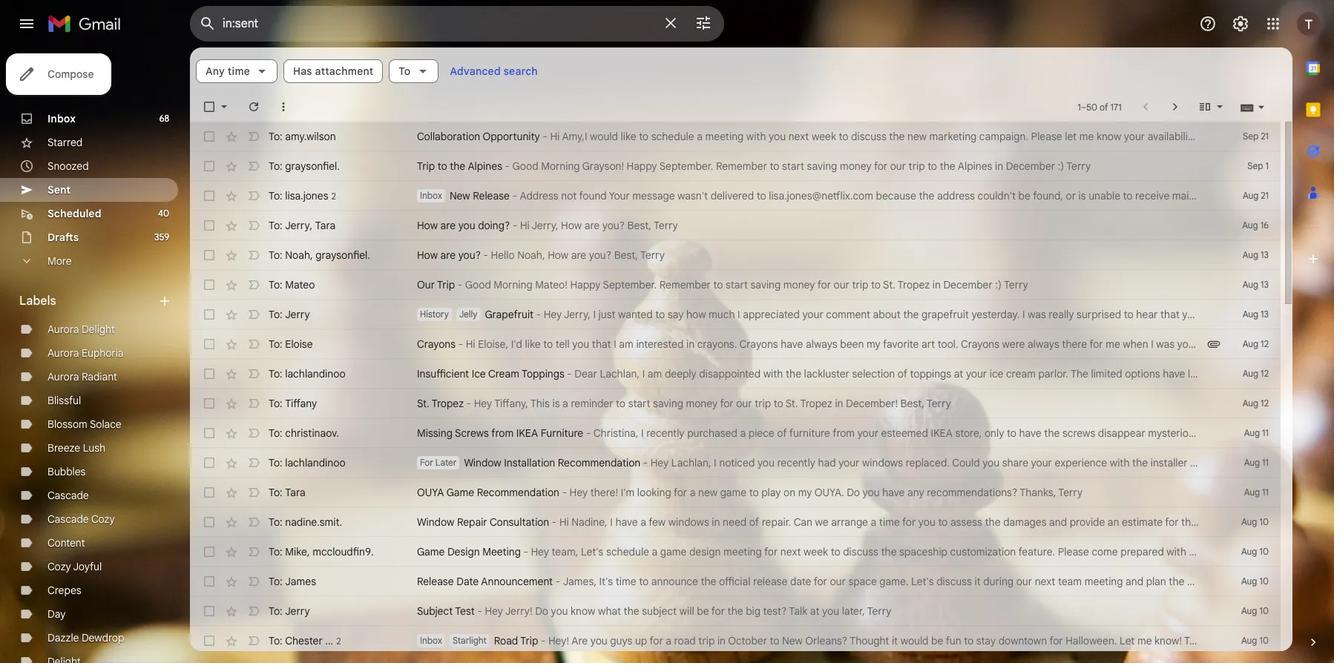 Task type: describe. For each thing, give the bounding box(es) containing it.
to: nadine.smit.
[[269, 516, 342, 529]]

our
[[417, 278, 435, 292]]

for up the inbox new release - address not found your message wasn't delivered to lisa.jones@netflix.com because the address couldn't be found, or is unable to receive mail. learn more the response w
[[874, 160, 888, 173]]

wasn't
[[678, 189, 708, 203]]

i right nadine,
[[610, 516, 613, 529]]

feel
[[1256, 338, 1274, 351]]

aug for hi eloise, i'd like to tell you that i am interested in crayons. crayons have always been my favorite art tool. crayons were always there for me when i was young, and i still feel that way tod
[[1243, 339, 1259, 350]]

a right looking
[[690, 486, 696, 500]]

5 to: from the top
[[269, 249, 283, 262]]

snoozed
[[48, 160, 89, 173]]

lisa.jones@netflix.com
[[769, 189, 874, 203]]

thank
[[1292, 516, 1321, 529]]

0 vertical spatial cozy
[[91, 513, 115, 526]]

to: mateo
[[269, 278, 315, 292]]

0 vertical spatial trip
[[417, 160, 435, 173]]

flavor.
[[1304, 367, 1332, 381]]

blissful link
[[48, 394, 81, 408]]

history
[[420, 309, 449, 320]]

13 to: from the top
[[269, 486, 283, 500]]

art
[[922, 338, 936, 351]]

aug for hi nadine, i have a few windows in need of repair. can we arrange a time for you to assess the damages and provide an estimate for the necessary repairs? thank you
[[1242, 517, 1258, 528]]

wanted
[[618, 308, 653, 321]]

dear
[[575, 367, 598, 381]]

attachment
[[315, 65, 374, 78]]

aug 12 for flavor.
[[1243, 368, 1269, 379]]

replaced.
[[906, 457, 950, 470]]

how are you doing? - hi jerry, how are you? best, terry
[[417, 219, 678, 232]]

1 horizontal spatial i'm
[[1324, 457, 1335, 470]]

limited
[[1092, 367, 1123, 381]]

2 vertical spatial next
[[1035, 575, 1056, 589]]

start for remember
[[726, 278, 748, 292]]

has attachment image
[[1207, 337, 1222, 352]]

1 vertical spatial be
[[697, 605, 709, 618]]

missing screws from ikea furniture - christina, i recently purchased a piece of furniture from your esteemed ikea store, only to have the screws disappear mysteriously as soon as i dropped them
[[417, 427, 1335, 440]]

to: christinaov.
[[269, 427, 339, 440]]

15 row from the top
[[190, 537, 1335, 567]]

day
[[48, 608, 66, 621]]

to: amy.wilson
[[269, 130, 336, 143]]

0 vertical spatial new
[[908, 130, 927, 143]]

with right 'prepared'
[[1167, 546, 1187, 559]]

0 vertical spatial happy
[[627, 160, 657, 173]]

later,
[[842, 605, 865, 618]]

clear search image
[[656, 8, 686, 38]]

1 vertical spatial window
[[417, 516, 455, 529]]

1 vertical spatial best,
[[614, 249, 638, 262]]

- right test
[[478, 605, 482, 618]]

14 to: from the top
[[269, 516, 283, 529]]

subject
[[417, 605, 453, 618]]

10 for activities
[[1260, 576, 1269, 587]]

address
[[520, 189, 559, 203]]

select input tool image
[[1258, 101, 1266, 113]]

drafts
[[48, 231, 79, 244]]

2 to: from the top
[[269, 160, 283, 173]]

to: jerry , tara
[[269, 219, 336, 232]]

compose button
[[6, 53, 112, 95]]

hi left nadine,
[[560, 516, 569, 529]]

0 vertical spatial let's
[[581, 546, 604, 559]]

2 vertical spatial be
[[932, 635, 944, 648]]

1 vertical spatial lachlan,
[[672, 457, 712, 470]]

0 horizontal spatial 1
[[1078, 101, 1082, 112]]

the up the "address"
[[940, 160, 956, 173]]

to: lachlandinoo for aug 12
[[269, 367, 346, 381]]

4 row from the top
[[190, 211, 1281, 241]]

0 vertical spatial meeting
[[706, 130, 744, 143]]

0 horizontal spatial new
[[450, 189, 470, 203]]

0 vertical spatial :)
[[1058, 160, 1065, 173]]

1 jerry from the top
[[285, 219, 310, 232]]

1 horizontal spatial recommendations?
[[1231, 457, 1322, 470]]

for right downtown
[[1050, 635, 1064, 648]]

0 horizontal spatial game
[[661, 546, 687, 559]]

date
[[457, 575, 479, 589]]

2 vertical spatial inbox
[[420, 635, 442, 647]]

aug for hello noah, how are you? best, terry
[[1243, 249, 1259, 261]]

accordingly
[[1282, 575, 1335, 589]]

the left the "address"
[[919, 189, 935, 203]]

0 horizontal spatial like
[[525, 338, 541, 351]]

inbox new release - address not found your message wasn't delivered to lisa.jones@netflix.com because the address couldn't be found, or is unable to receive mail. learn more the response w
[[420, 189, 1335, 203]]

1 horizontal spatial as
[[1250, 427, 1260, 440]]

1 vertical spatial tara
[[285, 486, 306, 500]]

17 row from the top
[[190, 597, 1281, 627]]

cozy joyful
[[48, 560, 102, 574]]

i right when
[[1152, 338, 1154, 351]]

parlor.
[[1039, 367, 1069, 381]]

18 row from the top
[[190, 627, 1281, 656]]

0 horizontal spatial the
[[1071, 367, 1089, 381]]

aurora euphoria
[[48, 347, 124, 360]]

your left availability.
[[1125, 130, 1146, 143]]

- up screws
[[467, 397, 471, 411]]

you right "are"
[[591, 635, 608, 648]]

, for noah
[[310, 249, 313, 262]]

our for december
[[834, 278, 850, 292]]

our up "because"
[[891, 160, 906, 173]]

aurora delight
[[48, 323, 115, 336]]

saving for december!
[[653, 397, 684, 411]]

aurora for aurora delight
[[48, 323, 79, 336]]

0 horizontal spatial st.
[[417, 397, 430, 411]]

aurora euphoria link
[[48, 347, 124, 360]]

aurora for aurora radiant
[[48, 370, 79, 384]]

2 crayons from the left
[[740, 338, 778, 351]]

you left doing?
[[459, 219, 476, 232]]

2 horizontal spatial as
[[1299, 308, 1310, 321]]

w
[[1330, 189, 1335, 203]]

game.
[[880, 575, 909, 589]]

are left doing?
[[441, 219, 456, 232]]

release date announcement - james, it's time to announce the official release date for our space game. let's discuss it during our next team meeting and plan the marketing activities accordingly
[[417, 575, 1335, 589]]

aug for hi jerry, how are you? best, terry
[[1243, 220, 1259, 231]]

jerry for aug 13
[[285, 308, 310, 321]]

15 to: from the top
[[269, 546, 283, 559]]

support image
[[1200, 15, 1218, 33]]

refresh image
[[246, 99, 261, 114]]

1 horizontal spatial is
[[1079, 189, 1087, 203]]

of right 50
[[1100, 101, 1109, 112]]

in left need
[[712, 516, 720, 529]]

joy
[[1267, 367, 1281, 381]]

0 vertical spatial money
[[840, 160, 872, 173]]

of right "piece"
[[777, 427, 787, 440]]

blossom
[[48, 418, 87, 431]]

1 vertical spatial let's
[[912, 575, 934, 589]]

2 vertical spatial best,
[[901, 397, 925, 411]]

hi left amy,i
[[550, 130, 560, 143]]

provide
[[1070, 516, 1106, 529]]

1 horizontal spatial schedule
[[652, 130, 695, 143]]

for up the release at the right
[[765, 546, 778, 559]]

0 vertical spatial recently
[[647, 427, 685, 440]]

amy.wilson
[[285, 130, 336, 143]]

blossom solace link
[[48, 418, 122, 431]]

16 to: from the top
[[269, 575, 283, 589]]

we
[[816, 516, 829, 529]]

1 horizontal spatial release
[[473, 189, 510, 203]]

chester
[[285, 634, 323, 648]]

window repair consultation - hi nadine, i have a few windows in need of repair. can we arrange a time for you to assess the damages and provide an estimate for the necessary repairs? thank you
[[417, 516, 1335, 529]]

aug 13 for our trip - good morning mateo! happy september. remember to start saving money for our trip to st. tropez in december :) terry
[[1243, 279, 1269, 290]]

i right 'christina,'
[[641, 427, 644, 440]]

tropez for hey tiffany, this is a reminder to start saving money for our trip to st. tropez in december! best, terry
[[801, 397, 833, 411]]

are
[[572, 635, 588, 648]]

trip to the alpines - good morning grayson! happy september. remember to start saving money for our trip to the alpines in december :) terry
[[417, 160, 1091, 173]]

interested
[[637, 338, 684, 351]]

day link
[[48, 608, 66, 621]]

advanced
[[450, 65, 501, 78]]

settings image
[[1232, 15, 1250, 33]]

your left ice
[[966, 367, 987, 381]]

cozy joyful link
[[48, 560, 102, 574]]

50
[[1087, 101, 1098, 112]]

a down few
[[652, 546, 658, 559]]

- left amy,i
[[543, 130, 548, 143]]

to: jerry for aug 13
[[269, 308, 310, 321]]

you right thank
[[1323, 516, 1335, 529]]

couldn't
[[978, 189, 1016, 203]]

the left necessary
[[1182, 516, 1198, 529]]

0 horizontal spatial game
[[417, 546, 445, 559]]

your right had
[[839, 457, 860, 470]]

and right ideas
[[1241, 546, 1259, 559]]

- down the opportunity
[[505, 160, 510, 173]]

0 vertical spatial know
[[1097, 130, 1122, 143]]

1 vertical spatial graysonfiel.
[[316, 249, 370, 262]]

1 horizontal spatial remember
[[716, 160, 768, 173]]

1 vertical spatial meeting
[[724, 546, 762, 559]]

also
[[1203, 308, 1222, 321]]

0 horizontal spatial september.
[[603, 278, 657, 292]]

hi up noah,
[[520, 219, 530, 232]]

the left big
[[728, 605, 744, 618]]

1 to: from the top
[[269, 130, 283, 143]]

10 for estimate
[[1260, 517, 1269, 528]]

2 11 from the top
[[1263, 457, 1269, 468]]

trip up comment
[[853, 278, 869, 292]]

doing?
[[478, 219, 510, 232]]

- up team,
[[552, 516, 557, 529]]

discuss for new
[[852, 130, 887, 143]]

1 horizontal spatial window
[[464, 457, 502, 470]]

you right noticed
[[758, 457, 775, 470]]

and left still
[[1212, 338, 1230, 351]]

- left address
[[513, 189, 517, 203]]

availability.
[[1148, 130, 1200, 143]]

1 vertical spatial at
[[811, 605, 820, 618]]

0 vertical spatial like
[[621, 130, 637, 143]]

13 for how are you? - hello noah, how are you? best, terry
[[1261, 249, 1269, 261]]

a right this
[[563, 397, 569, 411]]

for
[[420, 457, 433, 468]]

has attachment
[[293, 65, 374, 78]]

aug for good morning mateo! happy september. remember to start saving money for our trip to st. tropez in december :) terry
[[1243, 279, 1259, 290]]

0 vertical spatial it
[[975, 575, 981, 589]]

know!
[[1155, 635, 1183, 648]]

1 vertical spatial would
[[901, 635, 929, 648]]

insufficient
[[417, 367, 469, 381]]

share
[[1003, 457, 1029, 470]]

5 aug 10 from the top
[[1242, 635, 1269, 647]]

response
[[1284, 189, 1327, 203]]

17 to: from the top
[[269, 605, 283, 618]]

1 horizontal spatial new
[[783, 635, 803, 648]]

3 aug 12 from the top
[[1243, 398, 1269, 409]]

1 horizontal spatial good
[[513, 160, 539, 173]]

i left just
[[593, 308, 596, 321]]

2 horizontal spatial be
[[1019, 189, 1031, 203]]

sep 1
[[1248, 160, 1269, 171]]

hey left team,
[[531, 546, 549, 559]]

0 horizontal spatial tropez
[[432, 397, 464, 411]]

0 vertical spatial best,
[[628, 219, 652, 232]]

7 row from the top
[[190, 300, 1335, 330]]

1 vertical spatial it
[[892, 635, 898, 648]]

0 vertical spatial tara
[[315, 219, 336, 232]]

- left dear
[[567, 367, 572, 381]]

st. for st. tropez - hey tiffany, this is a reminder to start saving money for our trip to st. tropez in december! best, terry
[[786, 397, 798, 411]]

thanks!regards,mark
[[1202, 130, 1303, 143]]

thought
[[850, 635, 890, 648]]

1 crayons from the left
[[417, 338, 456, 351]]

you up window repair consultation - hi nadine, i have a few windows in need of repair. can we arrange a time for you to assess the damages and provide an estimate for the necessary repairs? thank you
[[863, 486, 880, 500]]

2 horizontal spatial time
[[880, 516, 900, 529]]

2 aug 11 from the top
[[1245, 457, 1269, 468]]

for right there
[[1090, 338, 1104, 351]]

jerry for aug 10
[[285, 605, 310, 618]]

space
[[849, 575, 877, 589]]

8 to: from the top
[[269, 338, 283, 351]]

Search mail text field
[[223, 16, 653, 31]]

0 horizontal spatial any
[[908, 486, 925, 500]]

your right share
[[1032, 457, 1053, 470]]

trip up "piece"
[[755, 397, 771, 411]]

official
[[719, 575, 751, 589]]

spaceship
[[900, 546, 948, 559]]

in up grapefruit
[[933, 278, 941, 292]]

i right yesterday.
[[1023, 308, 1026, 321]]

furniture
[[790, 427, 831, 440]]

0 vertical spatial september.
[[660, 160, 714, 173]]

0 horizontal spatial recommendations?
[[927, 486, 1018, 500]]

jelly
[[459, 309, 478, 320]]

0 horizontal spatial is
[[553, 397, 560, 411]]

aug 13 for how are you? - hello noah, how are you? best, terry
[[1243, 249, 1269, 261]]

are down how are you doing? - hi jerry, how are you? best, terry
[[571, 249, 587, 262]]

2 horizontal spatial start
[[783, 160, 805, 173]]

time inside dropdown button
[[228, 65, 250, 78]]

0 vertical spatial recommendation
[[558, 457, 641, 470]]

0 horizontal spatial marketing
[[930, 130, 977, 143]]

1 vertical spatial windows
[[669, 516, 710, 529]]

1 horizontal spatial time
[[616, 575, 637, 589]]

aurora for aurora euphoria
[[48, 347, 79, 360]]

you up the spaceship on the bottom of page
[[919, 516, 936, 529]]

aug for hey team, let's schedule a game design meeting for next week to discuss the spaceship customization feature. please come prepared with your ideas and any technical co
[[1242, 546, 1258, 558]]

aug for christina, i recently purchased a piece of furniture from your esteemed ikea store, only to have the screws disappear mysteriously as soon as i dropped them
[[1245, 428, 1261, 439]]

- up jelly
[[458, 278, 463, 292]]

halloween.
[[1066, 635, 1118, 648]]

with down disappear at the bottom right
[[1110, 457, 1130, 470]]

1 horizontal spatial at
[[954, 367, 964, 381]]

have left few
[[616, 516, 638, 529]]

labels heading
[[19, 294, 157, 309]]

1 vertical spatial recently
[[778, 457, 816, 470]]

0 horizontal spatial :)
[[996, 278, 1002, 292]]

12 to: from the top
[[269, 457, 283, 470]]

your left comment
[[803, 308, 824, 321]]

1 vertical spatial cozy
[[48, 560, 71, 574]]

- left james,
[[556, 575, 561, 589]]

of left joy
[[1255, 367, 1265, 381]]

our for during
[[830, 575, 846, 589]]

1 vertical spatial december
[[944, 278, 993, 292]]

1 horizontal spatial december
[[1006, 160, 1056, 173]]

grapefruit
[[922, 308, 969, 321]]

inbox inside "labels" navigation
[[48, 112, 76, 125]]

tool.
[[938, 338, 959, 351]]

- right grapefruit
[[536, 308, 541, 321]]

in up couldn't
[[996, 160, 1004, 173]]

our for december!
[[737, 397, 752, 411]]

0 horizontal spatial know
[[571, 605, 596, 618]]

2 horizontal spatial saving
[[807, 160, 838, 173]]

0 vertical spatial game
[[447, 486, 474, 500]]

esteemed
[[882, 427, 929, 440]]

1 horizontal spatial the
[[1263, 189, 1281, 203]]

1 row from the top
[[190, 122, 1303, 151]]

1 vertical spatial i'm
[[621, 486, 635, 500]]

hey down mateo!
[[544, 308, 562, 321]]

fun
[[946, 635, 962, 648]]

for right estimate
[[1166, 516, 1179, 529]]

3 12 from the top
[[1261, 398, 1269, 409]]

your
[[609, 189, 630, 203]]

1 horizontal spatial am
[[648, 367, 662, 381]]

search mail image
[[195, 10, 221, 37]]

the down collaboration on the left top
[[450, 160, 466, 173]]

blissful
[[48, 394, 81, 408]]

what
[[598, 605, 621, 618]]

the left screws
[[1045, 427, 1060, 440]]

st. for our trip - good morning mateo! happy september. remember to start saving money for our trip to st. tropez in december :) terry
[[884, 278, 896, 292]]

1 vertical spatial release
[[417, 575, 454, 589]]

5 row from the top
[[190, 241, 1281, 270]]

1 vertical spatial was
[[1157, 338, 1175, 351]]

your left ideas
[[1190, 546, 1211, 559]]

14 row from the top
[[190, 508, 1335, 537]]

left
[[1189, 367, 1204, 381]]

opportunity
[[483, 130, 540, 143]]

aug 10 for technical
[[1242, 546, 1269, 558]]

you? up just
[[589, 249, 612, 262]]

- left hello
[[484, 249, 489, 262]]

1 vertical spatial marketing
[[1188, 575, 1235, 589]]

please for come
[[1058, 546, 1090, 559]]

- up looking
[[643, 457, 648, 470]]

16 row from the top
[[190, 567, 1335, 597]]

i down just
[[614, 338, 617, 351]]

and right joy
[[1283, 367, 1301, 381]]

i left still
[[1233, 338, 1235, 351]]

october
[[728, 635, 768, 648]]

12 for flavor.
[[1261, 368, 1269, 379]]

the right what
[[624, 605, 640, 618]]

a left few
[[641, 516, 647, 529]]

10 to: from the top
[[269, 397, 283, 411]]

to: noah , graysonfiel.
[[269, 249, 370, 262]]

- right doing?
[[513, 219, 518, 232]]

hey up looking
[[651, 457, 669, 470]]

1 vertical spatial good
[[465, 278, 491, 292]]

our right during
[[1017, 575, 1033, 589]]

4 10 from the top
[[1260, 606, 1269, 617]]

1 horizontal spatial do
[[847, 486, 860, 500]]

- down jelly
[[458, 338, 463, 351]]

co
[[1327, 546, 1335, 559]]

sep for hi amy,i would like to schedule a meeting with you next week to discuss the new marketing campaign. please let me know your availability. thanks!regards,mark
[[1244, 131, 1259, 142]]

the up the game.
[[882, 546, 897, 559]]

2 vertical spatial discuss
[[937, 575, 972, 589]]

subject test - hey jerry! do you know what the subject will be for the big test? talk at you later, terry
[[417, 605, 892, 618]]

2 vertical spatial any
[[1262, 546, 1279, 559]]

a up wasn't
[[697, 130, 703, 143]]

0 vertical spatial game
[[721, 486, 747, 500]]

1 vertical spatial do
[[535, 605, 549, 618]]

for right up
[[650, 635, 663, 648]]

crepes
[[48, 584, 81, 598]]

68
[[159, 113, 169, 124]]

1 vertical spatial recommendation
[[477, 486, 560, 500]]

0 horizontal spatial morning
[[494, 278, 533, 292]]

1 from from the left
[[492, 427, 514, 440]]

a left "piece"
[[740, 427, 746, 440]]

for right date
[[814, 575, 828, 589]]

0 horizontal spatial would
[[590, 130, 618, 143]]

lush
[[83, 442, 105, 455]]

for right will
[[712, 605, 725, 618]]

for up the spaceship on the bottom of page
[[903, 516, 916, 529]]

- left "hey!"
[[541, 635, 546, 648]]

a right arrange
[[871, 516, 877, 529]]

9 to: from the top
[[269, 367, 283, 381]]

1 horizontal spatial jerry,
[[564, 308, 591, 321]]

0 horizontal spatial that
[[592, 338, 611, 351]]



Task type: vqa. For each thing, say whether or not it's contained in the screenshot.


Task type: locate. For each thing, give the bounding box(es) containing it.
2 horizontal spatial crayons
[[961, 338, 1000, 351]]

3 crayons from the left
[[961, 338, 1000, 351]]

older image
[[1169, 99, 1183, 114]]

store,
[[956, 427, 982, 440]]

learn
[[1197, 189, 1230, 203]]

1 12 from the top
[[1261, 339, 1269, 350]]

2 row from the top
[[190, 151, 1281, 181]]

have down the appreciated at the right
[[781, 338, 804, 351]]

0 vertical spatial windows
[[863, 457, 904, 470]]

0 horizontal spatial schedule
[[607, 546, 650, 559]]

the right assess
[[985, 516, 1001, 529]]

the right plan
[[1170, 575, 1185, 589]]

lachlandinoo up tiffany
[[285, 367, 346, 381]]

0 horizontal spatial at
[[811, 605, 820, 618]]

release up subject
[[417, 575, 454, 589]]

3 row from the top
[[190, 181, 1335, 211]]

2 ikea from the left
[[931, 427, 953, 440]]

0 vertical spatial discuss
[[852, 130, 887, 143]]

the left installer
[[1133, 457, 1149, 470]]

0 vertical spatial jerry
[[285, 219, 310, 232]]

, for mike
[[307, 546, 310, 559]]

1
[[1078, 101, 1082, 112], [1266, 160, 1269, 171]]

toppings
[[522, 367, 565, 381]]

0 vertical spatial 11
[[1263, 428, 1269, 439]]

ikea left store, at the right
[[931, 427, 953, 440]]

labels navigation
[[0, 48, 190, 664]]

trip right our
[[437, 278, 455, 292]]

jerry, left just
[[564, 308, 591, 321]]

week for you
[[812, 130, 837, 143]]

0 horizontal spatial do
[[535, 605, 549, 618]]

2 to: lachlandinoo from the top
[[269, 457, 346, 470]]

team
[[1059, 575, 1082, 589]]

2 vertical spatial meeting
[[1085, 575, 1124, 589]]

10 for technical
[[1260, 546, 1269, 558]]

discuss for spaceship
[[843, 546, 879, 559]]

schedule
[[652, 130, 695, 143], [607, 546, 650, 559]]

was left the really
[[1028, 308, 1047, 321]]

11 down dropped
[[1263, 457, 1269, 468]]

money for december
[[784, 278, 816, 292]]

to: down the to: eloise
[[269, 367, 283, 381]]

mateo!
[[535, 278, 568, 292]]

aug
[[1243, 190, 1259, 201], [1243, 220, 1259, 231], [1243, 249, 1259, 261], [1243, 279, 1259, 290], [1243, 309, 1259, 320], [1243, 339, 1259, 350], [1243, 368, 1259, 379], [1243, 398, 1259, 409], [1245, 428, 1261, 439], [1245, 457, 1261, 468], [1245, 487, 1261, 498], [1242, 517, 1258, 528], [1242, 546, 1258, 558], [1242, 576, 1258, 587], [1242, 606, 1258, 617], [1242, 635, 1258, 647]]

announcement
[[481, 575, 553, 589]]

0 vertical spatial ,
[[310, 219, 313, 232]]

1 horizontal spatial 1
[[1266, 160, 1269, 171]]

tara
[[315, 219, 336, 232], [285, 486, 306, 500]]

aurora up blissful
[[48, 370, 79, 384]]

to:
[[269, 130, 283, 143], [269, 160, 283, 173], [269, 189, 283, 202], [269, 219, 283, 232], [269, 249, 283, 262], [269, 278, 283, 292], [269, 308, 283, 321], [269, 338, 283, 351], [269, 367, 283, 381], [269, 397, 283, 411], [269, 427, 283, 440], [269, 457, 283, 470], [269, 486, 283, 500], [269, 516, 283, 529], [269, 546, 283, 559], [269, 575, 283, 589], [269, 605, 283, 618], [269, 634, 283, 648]]

None search field
[[190, 6, 725, 42]]

jerry!
[[505, 605, 533, 618]]

need
[[723, 516, 747, 529]]

12 for young,
[[1261, 339, 1269, 350]]

ouya
[[417, 486, 444, 500]]

2 12 from the top
[[1261, 368, 1269, 379]]

aug for hey there! i'm looking for a new game to play on my ouya. do you have any recommendations? thanks, terry
[[1245, 487, 1261, 498]]

starred
[[48, 136, 83, 149]]

1 vertical spatial to: lachlandinoo
[[269, 457, 346, 470]]

deeply
[[665, 367, 697, 381]]

you? down your
[[603, 219, 625, 232]]

, for jerry
[[310, 219, 313, 232]]

aug for hey jerry! do you know what the subject will be for the big test? talk at you later, terry
[[1242, 606, 1258, 617]]

hear
[[1137, 308, 1158, 321]]

0 horizontal spatial windows
[[669, 516, 710, 529]]

1 13 from the top
[[1261, 249, 1269, 261]]

12 right still
[[1261, 339, 1269, 350]]

our
[[891, 160, 906, 173], [834, 278, 850, 292], [737, 397, 752, 411], [830, 575, 846, 589], [1017, 575, 1033, 589]]

come
[[1092, 546, 1119, 559]]

4 to: from the top
[[269, 219, 283, 232]]

to: lachlandinoo
[[269, 367, 346, 381], [269, 457, 346, 470]]

0 horizontal spatial be
[[697, 605, 709, 618]]

0 vertical spatial schedule
[[652, 130, 695, 143]]

0 horizontal spatial it
[[892, 635, 898, 648]]

you up trip to the alpines - good morning grayson! happy september. remember to start saving money for our trip to the alpines in december :) terry
[[769, 130, 786, 143]]

i down 'interested'
[[643, 367, 645, 381]]

money up the appreciated at the right
[[784, 278, 816, 292]]

0 horizontal spatial lachlan,
[[600, 367, 640, 381]]

1 vertical spatial game
[[661, 546, 687, 559]]

the right about
[[904, 308, 919, 321]]

next
[[789, 130, 809, 143], [781, 546, 801, 559], [1035, 575, 1056, 589]]

bubbles
[[48, 465, 86, 479]]

2 from from the left
[[833, 427, 855, 440]]

my right on
[[799, 486, 812, 500]]

trip for our
[[437, 278, 455, 292]]

cream
[[488, 367, 520, 381]]

0 horizontal spatial good
[[465, 278, 491, 292]]

looking
[[638, 486, 672, 500]]

start up much
[[726, 278, 748, 292]]

you left share
[[983, 457, 1000, 470]]

please for let
[[1032, 130, 1063, 143]]

installation
[[504, 457, 556, 470]]

lachlandinoo for aug 12
[[285, 367, 346, 381]]

1 lachlandinoo from the top
[[285, 367, 346, 381]]

week for for
[[804, 546, 829, 559]]

3 aug 11 from the top
[[1245, 487, 1269, 498]]

with up trip to the alpines - good morning grayson! happy september. remember to start saving money for our trip to the alpines in december :) terry
[[747, 130, 767, 143]]

3 aurora from the top
[[48, 370, 79, 384]]

2 horizontal spatial any
[[1262, 546, 1279, 559]]

pape
[[1313, 308, 1335, 321]]

2 cascade from the top
[[48, 513, 89, 526]]

like
[[621, 130, 637, 143], [525, 338, 541, 351]]

0 vertical spatial be
[[1019, 189, 1031, 203]]

1 to: jerry from the top
[[269, 308, 310, 321]]

1 horizontal spatial saving
[[751, 278, 781, 292]]

1 horizontal spatial that
[[1161, 308, 1180, 321]]

hey left there!
[[570, 486, 588, 500]]

1 vertical spatial the
[[1071, 367, 1089, 381]]

1 vertical spatial cascade
[[48, 513, 89, 526]]

2 vertical spatial jerry
[[285, 605, 310, 618]]

1 horizontal spatial was
[[1157, 338, 1175, 351]]

mysteriously
[[1149, 427, 1208, 440]]

aug 12 down feel
[[1243, 368, 1269, 379]]

,
[[310, 219, 313, 232], [310, 249, 313, 262], [307, 546, 310, 559]]

found,
[[1034, 189, 1064, 203]]

inbox down subject
[[420, 635, 442, 647]]

in down lackluster
[[835, 397, 844, 411]]

7 to: from the top
[[269, 308, 283, 321]]

aurora delight link
[[48, 323, 115, 336]]

amy,i
[[562, 130, 588, 143]]

any down the repairs?
[[1262, 546, 1279, 559]]

terry
[[1067, 160, 1091, 173], [654, 219, 678, 232], [641, 249, 665, 262], [1004, 278, 1029, 292], [927, 397, 952, 411], [1059, 486, 1083, 500], [868, 605, 892, 618], [1185, 635, 1209, 648]]

main content containing any time
[[190, 48, 1335, 664]]

1 ikea from the left
[[516, 427, 538, 440]]

game up announce
[[661, 546, 687, 559]]

1 vertical spatial any
[[908, 486, 925, 500]]

2 inside to: chester ... 2
[[336, 636, 341, 647]]

lachlandinoo for aug 11
[[285, 457, 346, 470]]

you left the later,
[[823, 605, 840, 618]]

2 lachlandinoo from the top
[[285, 457, 346, 470]]

for right looking
[[674, 486, 688, 500]]

1 aurora from the top
[[48, 323, 79, 336]]

solace
[[90, 418, 122, 431]]

1 21 from the top
[[1262, 131, 1269, 142]]

next for you
[[789, 130, 809, 143]]

selection
[[853, 367, 895, 381]]

st.
[[884, 278, 896, 292], [417, 397, 430, 411], [786, 397, 798, 411]]

0 vertical spatial saving
[[807, 160, 838, 173]]

2 vertical spatial time
[[616, 575, 637, 589]]

1 horizontal spatial my
[[867, 338, 881, 351]]

0 vertical spatial do
[[847, 486, 860, 500]]

to: lachlandinoo up tiffany
[[269, 367, 346, 381]]

0 horizontal spatial 2
[[332, 190, 336, 202]]

9 row from the top
[[190, 359, 1335, 389]]

you left also
[[1183, 308, 1200, 321]]

18 to: from the top
[[269, 634, 283, 648]]

game right the ouya on the left bottom of page
[[447, 486, 474, 500]]

money for december!
[[686, 397, 718, 411]]

0 vertical spatial december
[[1006, 160, 1056, 173]]

for down disappointed
[[720, 397, 734, 411]]

lachlan, right dear
[[600, 367, 640, 381]]

1 vertical spatial ,
[[310, 249, 313, 262]]

saving
[[807, 160, 838, 173], [751, 278, 781, 292], [653, 397, 684, 411]]

because
[[876, 189, 917, 203]]

2 alpines from the left
[[958, 160, 993, 173]]

1 vertical spatial discuss
[[843, 546, 879, 559]]

0 vertical spatial the
[[1263, 189, 1281, 203]]

crayons
[[417, 338, 456, 351], [740, 338, 778, 351], [961, 338, 1000, 351]]

saving for december
[[751, 278, 781, 292]]

aurora
[[48, 323, 79, 336], [48, 347, 79, 360], [48, 370, 79, 384]]

my
[[867, 338, 881, 351], [799, 486, 812, 500]]

1 horizontal spatial 2
[[336, 636, 341, 647]]

3 11 from the top
[[1263, 487, 1269, 498]]

- right furniture
[[586, 427, 591, 440]]

2 aug 10 from the top
[[1242, 546, 1269, 558]]

1 vertical spatial aug 13
[[1243, 279, 1269, 290]]

to: jerry for aug 10
[[269, 605, 310, 618]]

aug 10 for activities
[[1242, 576, 1269, 587]]

dazzle
[[48, 632, 79, 645]]

i
[[593, 308, 596, 321], [738, 308, 741, 321], [1023, 308, 1026, 321], [614, 338, 617, 351], [1152, 338, 1154, 351], [1233, 338, 1235, 351], [643, 367, 645, 381], [641, 427, 644, 440], [1263, 427, 1266, 440], [714, 457, 717, 470], [610, 516, 613, 529]]

1 horizontal spatial any
[[1211, 457, 1228, 470]]

happy up the "message"
[[627, 160, 657, 173]]

1 aug 10 from the top
[[1242, 517, 1269, 528]]

cascade for cascade link
[[48, 489, 89, 503]]

technical
[[1281, 546, 1324, 559]]

3 to: from the top
[[269, 189, 283, 202]]

2 aug 12 from the top
[[1243, 368, 1269, 379]]

2 aug 13 from the top
[[1243, 279, 1269, 290]]

eloise,
[[478, 338, 509, 351]]

and
[[1212, 338, 1230, 351], [1283, 367, 1301, 381], [1191, 457, 1209, 470], [1050, 516, 1068, 529], [1241, 546, 1259, 559], [1126, 575, 1144, 589]]

aug for james, it's time to announce the official release date for our space game. let's discuss it during our next team meeting and plan the marketing activities accordingly
[[1242, 576, 1258, 587]]

more image
[[276, 99, 291, 114]]

tab list
[[1293, 48, 1335, 610]]

is right or on the right top of page
[[1079, 189, 1087, 203]]

0 vertical spatial please
[[1032, 130, 1063, 143]]

2 vertical spatial 13
[[1261, 309, 1269, 320]]

...
[[325, 634, 333, 648]]

1 horizontal spatial from
[[833, 427, 855, 440]]

2 vertical spatial ,
[[307, 546, 310, 559]]

the left "official"
[[701, 575, 717, 589]]

0 vertical spatial aug 13
[[1243, 249, 1269, 261]]

breeze lush
[[48, 442, 105, 455]]

grapefruit - hey jerry, i just wanted to say how much i appreciated your comment about the grapefruit yesterday. i was really surprised to hear that you also use grapefruits as pape
[[485, 308, 1335, 321]]

trip up "because"
[[909, 160, 925, 173]]

trip right road
[[699, 635, 715, 648]]

next for for
[[781, 546, 801, 559]]

i right much
[[738, 308, 741, 321]]

1 horizontal spatial windows
[[863, 457, 904, 470]]

the right parlor.
[[1071, 367, 1089, 381]]

the up "because"
[[890, 130, 905, 143]]

aug for hey tiffany, this is a reminder to start saving money for our trip to st. tropez in december! best, terry
[[1243, 398, 1259, 409]]

13 for our trip - good morning mateo! happy september. remember to start saving money for our trip to st. tropez in december :) terry
[[1261, 279, 1269, 290]]

noah,
[[518, 249, 545, 262]]

5 10 from the top
[[1260, 635, 1269, 647]]

3 10 from the top
[[1260, 576, 1269, 587]]

you?
[[603, 219, 625, 232], [459, 249, 481, 262], [589, 249, 612, 262]]

0 vertical spatial release
[[473, 189, 510, 203]]

would left fun
[[901, 635, 929, 648]]

0 horizontal spatial new
[[699, 486, 718, 500]]

start
[[783, 160, 805, 173], [726, 278, 748, 292], [629, 397, 651, 411]]

1 vertical spatial aurora
[[48, 347, 79, 360]]

13 row from the top
[[190, 478, 1281, 508]]

2 10 from the top
[[1260, 546, 1269, 558]]

None checkbox
[[202, 99, 217, 114], [202, 189, 217, 203], [202, 218, 217, 233], [202, 248, 217, 263], [202, 396, 217, 411], [202, 486, 217, 500], [202, 515, 217, 530], [202, 604, 217, 619], [202, 634, 217, 649], [202, 99, 217, 114], [202, 189, 217, 203], [202, 218, 217, 233], [202, 248, 217, 263], [202, 396, 217, 411], [202, 486, 217, 500], [202, 515, 217, 530], [202, 604, 217, 619], [202, 634, 217, 649]]

2 to: jerry from the top
[[269, 605, 310, 618]]

cascade cozy
[[48, 513, 115, 526]]

2 inside to: lisa.jones 2
[[332, 190, 336, 202]]

tropez
[[898, 278, 930, 292], [432, 397, 464, 411], [801, 397, 833, 411]]

1 vertical spatial morning
[[494, 278, 533, 292]]

4 aug 10 from the top
[[1242, 606, 1269, 617]]

13
[[1261, 249, 1269, 261], [1261, 279, 1269, 290], [1261, 309, 1269, 320]]

release up doing?
[[473, 189, 510, 203]]

trip for road
[[521, 635, 539, 648]]

21 for lisa.jones
[[1262, 190, 1269, 201]]

11 row from the top
[[190, 419, 1335, 448]]

hi left eloise,
[[466, 338, 476, 351]]

subject
[[642, 605, 677, 618]]

tropez up grapefruit - hey jerry, i just wanted to say how much i appreciated your comment about the grapefruit yesterday. i was really surprised to hear that you also use grapefruits as pape
[[898, 278, 930, 292]]

1 aug 11 from the top
[[1245, 428, 1269, 439]]

alpines
[[468, 160, 503, 173], [958, 160, 993, 173]]

as left 'pape'
[[1299, 308, 1310, 321]]

play
[[762, 486, 781, 500]]

2 horizontal spatial that
[[1277, 338, 1296, 351]]

collaboration
[[417, 130, 480, 143]]

0 horizontal spatial remember
[[660, 278, 711, 292]]

aug 11 for ouya game recommendation - hey there! i'm looking for a new game to play on my ouya. do you have any recommendations? thanks, terry
[[1245, 487, 1269, 498]]

dazzle dewdrop link
[[48, 632, 124, 645]]

0 vertical spatial 13
[[1261, 249, 1269, 261]]

as left soon
[[1210, 427, 1221, 440]]

cozy
[[91, 513, 115, 526], [48, 560, 71, 574]]

0 vertical spatial start
[[783, 160, 805, 173]]

prepared
[[1121, 546, 1165, 559]]

row down delivered
[[190, 211, 1281, 241]]

next up trip to the alpines - good morning grayson! happy september. remember to start saving money for our trip to the alpines in december :) terry
[[789, 130, 809, 143]]

way
[[1299, 338, 1317, 351]]

1 horizontal spatial know
[[1097, 130, 1122, 143]]

1 vertical spatial to: jerry
[[269, 605, 310, 618]]

0 vertical spatial lachlan,
[[600, 367, 640, 381]]

0 horizontal spatial december
[[944, 278, 993, 292]]

how
[[417, 219, 438, 232], [561, 219, 582, 232], [417, 249, 438, 262], [548, 249, 569, 262]]

1 to: lachlandinoo from the top
[[269, 367, 346, 381]]

1 vertical spatial inbox
[[420, 190, 442, 201]]

release
[[754, 575, 788, 589]]

can
[[794, 516, 813, 529]]

let
[[1066, 130, 1077, 143]]

to: jerry up the to: eloise
[[269, 308, 310, 321]]

11 to: from the top
[[269, 427, 283, 440]]

1 horizontal spatial tropez
[[801, 397, 833, 411]]

0 horizontal spatial jerry,
[[532, 219, 559, 232]]

the left lackluster
[[786, 367, 802, 381]]

best,
[[628, 219, 652, 232], [614, 249, 638, 262], [901, 397, 925, 411]]

for up comment
[[818, 278, 831, 292]]

2 always from the left
[[1028, 338, 1060, 351]]

use
[[1225, 308, 1241, 321]]

row up need
[[190, 478, 1281, 508]]

like right i'd
[[525, 338, 541, 351]]

1 vertical spatial my
[[799, 486, 812, 500]]

best, down your
[[614, 249, 638, 262]]

- left there!
[[562, 486, 567, 500]]

few
[[649, 516, 666, 529]]

2 jerry from the top
[[285, 308, 310, 321]]

that right feel
[[1277, 338, 1296, 351]]

3 aug 10 from the top
[[1242, 576, 1269, 587]]

3 aug 13 from the top
[[1243, 309, 1269, 320]]

time right it's
[[616, 575, 637, 589]]

6 row from the top
[[190, 270, 1281, 300]]

11 for missing screws from ikea furniture - christina, i recently purchased a piece of furniture from your esteemed ikea store, only to have the screws disappear mysteriously as soon as i dropped them
[[1263, 428, 1269, 439]]

have up share
[[1020, 427, 1042, 440]]

aug 13 right use
[[1243, 309, 1269, 320]]

main menu image
[[18, 15, 36, 33]]

40
[[158, 208, 169, 219]]

aurora radiant link
[[48, 370, 117, 384]]

aug 12 for young,
[[1243, 339, 1269, 350]]

with
[[747, 130, 767, 143], [764, 367, 784, 381], [1110, 457, 1130, 470], [1167, 546, 1187, 559]]

to: down to: tara
[[269, 516, 283, 529]]

gmail image
[[48, 9, 128, 39]]

1 cascade from the top
[[48, 489, 89, 503]]

1 always from the left
[[806, 338, 838, 351]]

announce
[[652, 575, 698, 589]]

to: lachlandinoo for aug 11
[[269, 457, 346, 470]]

row
[[190, 122, 1303, 151], [190, 151, 1281, 181], [190, 181, 1335, 211], [190, 211, 1281, 241], [190, 241, 1281, 270], [190, 270, 1281, 300], [190, 300, 1335, 330], [190, 330, 1335, 359], [190, 359, 1335, 389], [190, 389, 1281, 419], [190, 419, 1335, 448], [190, 448, 1335, 478], [190, 478, 1281, 508], [190, 508, 1335, 537], [190, 537, 1335, 567], [190, 567, 1335, 597], [190, 597, 1281, 627], [190, 627, 1281, 656]]

8 row from the top
[[190, 330, 1335, 359]]

0 vertical spatial jerry,
[[532, 219, 559, 232]]

2 21 from the top
[[1262, 190, 1269, 201]]

1 horizontal spatial money
[[784, 278, 816, 292]]

aug for dear lachlan, i am deeply disappointed with the lackluster selection of toppings at your ice cream parlor. the limited options have left me bereft of joy and flavor. 
[[1243, 368, 1259, 379]]

None checkbox
[[202, 129, 217, 144], [202, 159, 217, 174], [202, 278, 217, 292], [202, 307, 217, 322], [202, 337, 217, 352], [202, 367, 217, 382], [202, 426, 217, 441], [202, 456, 217, 471], [202, 545, 217, 560], [202, 575, 217, 589], [202, 129, 217, 144], [202, 159, 217, 174], [202, 278, 217, 292], [202, 307, 217, 322], [202, 337, 217, 352], [202, 367, 217, 382], [202, 426, 217, 441], [202, 456, 217, 471], [202, 545, 217, 560], [202, 575, 217, 589]]

recently up on
[[778, 457, 816, 470]]

sep for good morning grayson! happy september. remember to start saving money for our trip to the alpines in december :) terry
[[1248, 160, 1264, 171]]

during
[[984, 575, 1014, 589]]

1 alpines from the left
[[468, 160, 503, 173]]

10 row from the top
[[190, 389, 1281, 419]]

inbox inside the inbox new release - address not found your message wasn't delivered to lisa.jones@netflix.com because the address couldn't be found, or is unable to receive mail. learn more the response w
[[420, 190, 442, 201]]

lachlan,
[[600, 367, 640, 381], [672, 457, 712, 470]]

:)
[[1058, 160, 1065, 173], [996, 278, 1002, 292]]

12 row from the top
[[190, 448, 1335, 478]]

1 aug 13 from the top
[[1243, 249, 1269, 261]]

discuss down customization
[[937, 575, 972, 589]]

to: mike , mccloudfin9.
[[269, 546, 374, 559]]

aug 11 for missing screws from ikea furniture - christina, i recently purchased a piece of furniture from your esteemed ikea store, only to have the screws disappear mysteriously as soon as i dropped them
[[1245, 428, 1269, 439]]

6 to: from the top
[[269, 278, 283, 292]]

let's right the game.
[[912, 575, 934, 589]]

jerry up eloise
[[285, 308, 310, 321]]

new up "because"
[[908, 130, 927, 143]]

0 horizontal spatial release
[[417, 575, 454, 589]]

1 inside row
[[1266, 160, 1269, 171]]

2 13 from the top
[[1261, 279, 1269, 290]]

0 horizontal spatial as
[[1210, 427, 1221, 440]]

1 vertical spatial remember
[[660, 278, 711, 292]]

0 vertical spatial was
[[1028, 308, 1047, 321]]

advanced search options image
[[689, 8, 719, 38]]

have down for later window installation recommendation - hey lachlan, i noticed you recently had your windows replaced. could you share your experience with the installer and any recommendations? i'm
[[883, 486, 905, 500]]

1 vertical spatial aug 12
[[1243, 368, 1269, 379]]

11 for ouya game recommendation - hey there! i'm looking for a new game to play on my ouya. do you have any recommendations? thanks, terry
[[1263, 487, 1269, 498]]

0 vertical spatial graysonfiel.
[[285, 160, 340, 173]]

to: down to: james
[[269, 605, 283, 618]]

1 vertical spatial lachlandinoo
[[285, 457, 346, 470]]

to: left eloise
[[269, 338, 283, 351]]

- right meeting
[[524, 546, 529, 559]]

3 jerry from the top
[[285, 605, 310, 618]]

trip
[[417, 160, 435, 173], [437, 278, 455, 292], [521, 635, 539, 648]]

ikea up the installation on the left bottom
[[516, 427, 538, 440]]

to
[[639, 130, 649, 143], [839, 130, 849, 143], [438, 160, 447, 173], [770, 160, 780, 173], [928, 160, 938, 173], [757, 189, 767, 203], [1124, 189, 1133, 203], [714, 278, 723, 292], [872, 278, 881, 292], [656, 308, 665, 321], [1125, 308, 1134, 321], [544, 338, 553, 351], [616, 397, 626, 411], [774, 397, 784, 411], [1007, 427, 1017, 440], [750, 486, 759, 500], [939, 516, 948, 529], [831, 546, 841, 559], [639, 575, 649, 589], [770, 635, 780, 648], [964, 635, 974, 648]]

21 for amy.wilson
[[1262, 131, 1269, 142]]

0 vertical spatial i'm
[[1324, 457, 1335, 470]]

0 vertical spatial morning
[[541, 160, 580, 173]]

good up jelly
[[465, 278, 491, 292]]

0 horizontal spatial am
[[619, 338, 634, 351]]

morning up not
[[541, 160, 580, 173]]

1 vertical spatial september.
[[603, 278, 657, 292]]

tropez for good morning mateo! happy september. remember to start saving money for our trip to st. tropez in december :) terry
[[898, 278, 930, 292]]

1 vertical spatial know
[[571, 605, 596, 618]]

aug 10 for estimate
[[1242, 517, 1269, 528]]

0 vertical spatial inbox
[[48, 112, 76, 125]]

start for reminder
[[629, 397, 651, 411]]

cascade for cascade cozy
[[48, 513, 89, 526]]

week down we
[[804, 546, 829, 559]]

options
[[1126, 367, 1161, 381]]

crayons right tool.
[[961, 338, 1000, 351]]

favorite
[[883, 338, 919, 351]]

2 aurora from the top
[[48, 347, 79, 360]]

appreciated
[[743, 308, 800, 321]]

1 vertical spatial :)
[[996, 278, 1002, 292]]

sent link
[[48, 183, 71, 197]]

you up "hey!"
[[551, 605, 568, 618]]

say
[[668, 308, 684, 321]]

toggle split pane mode image
[[1198, 99, 1213, 114]]

1 aug 12 from the top
[[1243, 339, 1269, 350]]

1 11 from the top
[[1263, 428, 1269, 439]]

them
[[1311, 427, 1335, 440]]

, down lisa.jones
[[310, 219, 313, 232]]

0 vertical spatial marketing
[[930, 130, 977, 143]]

main content
[[190, 48, 1335, 664]]

are left hello
[[441, 249, 456, 262]]

1 horizontal spatial game
[[721, 486, 747, 500]]

0 vertical spatial aug 12
[[1243, 339, 1269, 350]]

3 13 from the top
[[1261, 309, 1269, 320]]

tod
[[1320, 338, 1335, 351]]

dazzle dewdrop
[[48, 632, 124, 645]]

new down collaboration on the left top
[[450, 189, 470, 203]]

trip
[[909, 160, 925, 173], [853, 278, 869, 292], [755, 397, 771, 411], [699, 635, 715, 648]]

1 horizontal spatial september.
[[660, 160, 714, 173]]

lackluster
[[804, 367, 850, 381]]

1 10 from the top
[[1260, 517, 1269, 528]]

to: james
[[269, 575, 316, 589]]

tara up the to: nadine.smit.
[[285, 486, 306, 500]]

aug 11 down joy
[[1245, 428, 1269, 439]]

recommendation
[[558, 457, 641, 470], [477, 486, 560, 500]]



